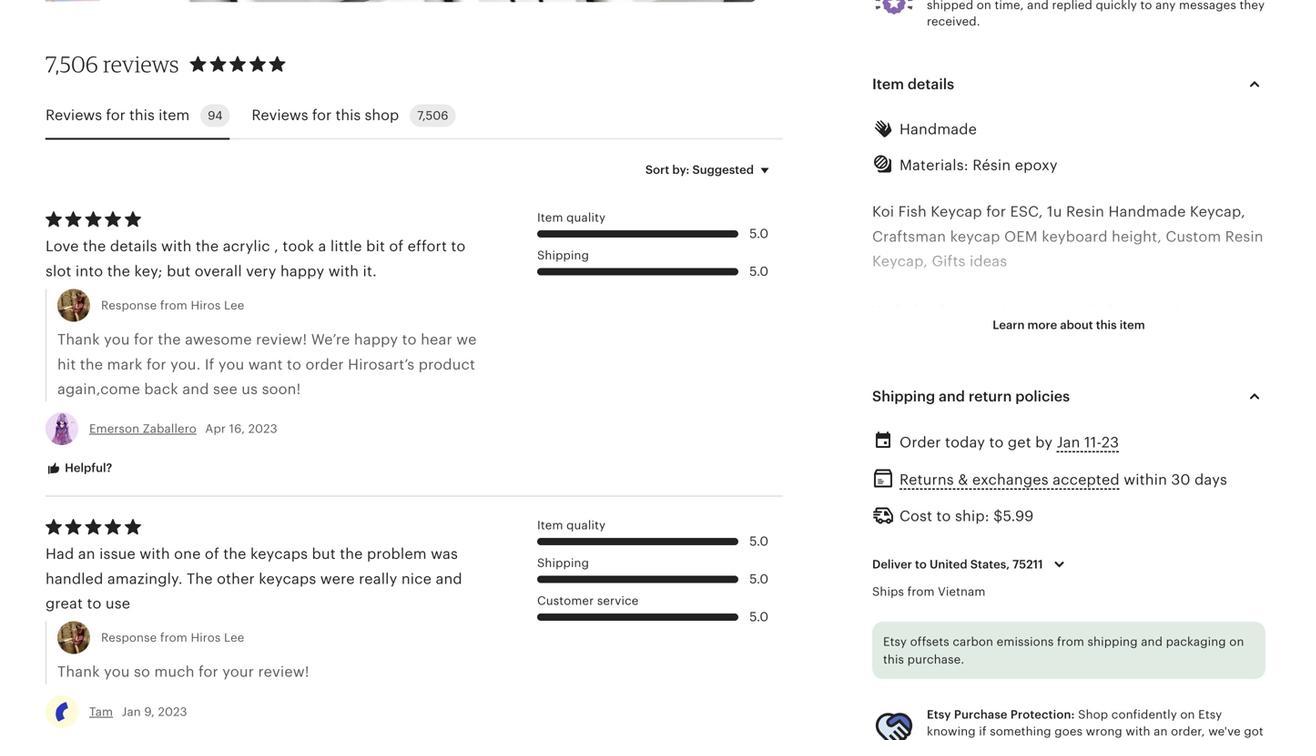 Task type: locate. For each thing, give the bounding box(es) containing it.
the inside with the desire to bring more slickness and uniqueness to your system. the fish was meticulously painted with small paintbrushes. each fish took approximately six days to complete. ultra-realistic three-dimensional layered resin painting. transparency and translucence interleaving together forming an incredibly subtle touch and vivid dynamic.
[[985, 327, 1011, 344]]

item details
[[872, 76, 954, 93]]

0 vertical spatial response
[[101, 299, 157, 312]]

of right bit
[[389, 238, 404, 255]]

1 vertical spatial keycap,
[[872, 253, 928, 269]]

1 horizontal spatial was
[[1045, 327, 1072, 344]]

1 vertical spatial item
[[1120, 318, 1145, 332]]

0 vertical spatial response from hiros lee
[[101, 299, 244, 312]]

lee for awesome
[[224, 299, 244, 312]]

etsy offsets carbon emissions from shipping and packaging on this purchase.
[[883, 635, 1244, 667]]

1 horizontal spatial but
[[312, 546, 336, 562]]

this inside the learn more about this item dropdown button
[[1096, 318, 1117, 332]]

1 horizontal spatial happy
[[354, 332, 398, 348]]

helpful?
[[62, 461, 112, 475]]

1 horizontal spatial the
[[872, 550, 898, 567]]

1 vertical spatial on
[[1180, 708, 1195, 722]]

0 vertical spatial took
[[283, 238, 314, 255]]

1 horizontal spatial details
[[908, 76, 954, 93]]

thank inside thank you for the awesome review! we're happy to hear we hit the mark for you. if you want to order hirosart's product again,come back and see us soon!
[[57, 332, 100, 348]]

details up key;
[[110, 238, 157, 255]]

to inside "dropdown button"
[[915, 557, 927, 571]]

more
[[1044, 303, 1081, 319], [1028, 318, 1057, 332]]

you right if
[[218, 356, 244, 373]]

fish up the each
[[1015, 327, 1041, 344]]

0 vertical spatial item quality
[[537, 211, 606, 224]]

0 horizontal spatial fish
[[1015, 327, 1041, 344]]

0 horizontal spatial on
[[1180, 708, 1195, 722]]

hiros for for
[[191, 631, 221, 645]]

gifts
[[932, 253, 966, 269]]

with inside shop confidently on etsy knowing if something goes wrong with an order, we've go
[[1126, 725, 1151, 738]]

hirosart's
[[348, 356, 415, 373]]

0 horizontal spatial jan
[[122, 705, 141, 719]]

keycaps
[[250, 546, 308, 562], [902, 550, 960, 567], [259, 571, 316, 587]]

item for had an issue with one of the keycaps but the problem was handled amazingly. the other keycaps were really nice and great to use
[[537, 518, 563, 532]]

quality for had an issue with one of the keycaps but the problem was handled amazingly. the other keycaps were really nice and great to use
[[566, 518, 606, 532]]

the up into
[[83, 238, 106, 255]]

2 vertical spatial item
[[537, 518, 563, 532]]

1 reviews from the left
[[46, 107, 102, 124]]

1 horizontal spatial on
[[1229, 635, 1244, 649]]

of right one
[[205, 546, 219, 562]]

0 horizontal spatial reviews
[[46, 107, 102, 124]]

you inside the keycaps you received may not be the 100% same as it showed in the picture.
[[964, 550, 990, 567]]

your right much
[[222, 664, 254, 680]]

tab list containing reviews for this item
[[46, 93, 783, 140]]

1 vertical spatial 2023
[[158, 705, 187, 719]]

order,
[[1171, 725, 1205, 738]]

0 horizontal spatial resin
[[1066, 204, 1105, 220]]

we've
[[1208, 725, 1241, 738]]

thank up tam
[[57, 664, 100, 680]]

1 vertical spatial fish
[[1053, 352, 1079, 369]]

from inside etsy offsets carbon emissions from shipping and packaging on this purchase.
[[1057, 635, 1084, 649]]

not down emissions
[[1022, 649, 1047, 666]]

keycap, down craftsman
[[872, 253, 928, 269]]

0 horizontal spatial item
[[158, 107, 190, 124]]

handmade up height,
[[1109, 204, 1186, 220]]

from up much
[[160, 631, 187, 645]]

purchase
[[954, 708, 1008, 722]]

1 vertical spatial handmade
[[1109, 204, 1186, 220]]

the right be
[[1142, 550, 1166, 567]]

1 thank from the top
[[57, 332, 100, 348]]

happy up hirosart's
[[354, 332, 398, 348]]

sort by: suggested button
[[632, 151, 789, 189]]

not up goes
[[1048, 699, 1073, 715]]

1 horizontal spatial handmade
[[1109, 204, 1186, 220]]

tab list
[[46, 93, 783, 140]]

etsy inside etsy offsets carbon emissions from shipping and packaging on this purchase.
[[883, 635, 907, 649]]

1 vertical spatial quality
[[566, 518, 606, 532]]

incredibly
[[1107, 426, 1178, 443]]

keycap up keycap
[[931, 204, 982, 220]]

0 vertical spatial 7,506
[[46, 50, 98, 77]]

and inside had an issue with one of the keycaps but the problem was handled amazingly. the other keycaps were really nice and great to use
[[436, 571, 462, 587]]

and inside etsy offsets carbon emissions from shipping and packaging on this purchase.
[[1141, 635, 1163, 649]]

keycaps up showed
[[902, 550, 960, 567]]

layered
[[872, 402, 924, 418]]

fish
[[1015, 327, 1041, 344], [1053, 352, 1079, 369]]

2 horizontal spatial etsy
[[1198, 708, 1222, 722]]

7,506 for 7,506 reviews
[[46, 50, 98, 77]]

1 vertical spatial item quality
[[537, 518, 606, 532]]

one
[[174, 546, 201, 562]]

1 quality from the top
[[566, 211, 606, 224]]

to up showed
[[915, 557, 927, 571]]

0 horizontal spatial but
[[167, 263, 191, 279]]

quality
[[566, 211, 606, 224], [566, 518, 606, 532]]

the keycaps you received may not be the 100% same as it showed in the picture.
[[872, 550, 1250, 591]]

paintbrushes.
[[913, 352, 1011, 369]]

etsy for etsy offsets carbon emissions from shipping and packaging on this purchase.
[[883, 635, 907, 649]]

together
[[961, 426, 1022, 443]]

1 vertical spatial took
[[1083, 352, 1114, 369]]

for up back
[[146, 356, 166, 373]]

0 vertical spatial shipping
[[537, 249, 589, 262]]

,
[[274, 238, 279, 255]]

and down the "you."
[[182, 381, 209, 397]]

the inside the keycaps you received may not be the 100% same as it showed in the picture.
[[872, 550, 898, 567]]

1 vertical spatial the
[[872, 550, 898, 567]]

1 horizontal spatial 2023
[[248, 422, 278, 436]]

item left '94'
[[158, 107, 190, 124]]

keycap, up custom
[[1190, 204, 1246, 220]]

more right learn
[[1028, 318, 1057, 332]]

1 vertical spatial your
[[222, 664, 254, 680]]

0 vertical spatial was
[[1045, 327, 1072, 344]]

0 horizontal spatial of
[[205, 546, 219, 562]]

zaballero
[[143, 422, 197, 436]]

response down key;
[[101, 299, 157, 312]]

great
[[46, 595, 83, 612]]

2 response from the top
[[101, 631, 157, 645]]

policies
[[1015, 388, 1070, 405]]

0 vertical spatial quality
[[566, 211, 606, 224]]

0 vertical spatial details
[[908, 76, 954, 93]]

thank you so much for your review!
[[57, 664, 309, 680]]

3 5.0 from the top
[[749, 534, 769, 549]]

with down confidently
[[1126, 725, 1151, 738]]

review!
[[256, 332, 307, 348], [258, 664, 309, 680]]

and down order
[[918, 451, 944, 468]]

us
[[242, 381, 258, 397]]

for:
[[897, 625, 932, 641]]

1 vertical spatial an
[[78, 546, 95, 562]]

an right had
[[78, 546, 95, 562]]

0 vertical spatial not
[[1022, 649, 1047, 666]]

had
[[46, 546, 74, 562]]

but up were
[[312, 546, 336, 562]]

0 vertical spatial jan
[[1057, 434, 1080, 450]]

2 response from hiros lee from the top
[[101, 631, 244, 645]]

0 vertical spatial of
[[389, 238, 404, 255]]

reviews
[[46, 107, 102, 124], [252, 107, 308, 124]]

to right effort
[[451, 238, 466, 255]]

with
[[161, 238, 192, 255], [328, 263, 359, 279], [1229, 327, 1260, 344], [140, 546, 170, 562], [1224, 625, 1255, 641], [1126, 725, 1151, 738]]

to inside had an issue with one of the keycaps but the problem was handled amazingly. the other keycaps were really nice and great to use
[[87, 595, 102, 612]]

shipping for love the details with the acrylic , took a little bit of effort to slot into the key; but overall very happy with it.
[[537, 249, 589, 262]]

1 lee from the top
[[224, 299, 244, 312]]

took down meticulously
[[1083, 352, 1114, 369]]

0 vertical spatial item
[[872, 76, 904, 93]]

1 vertical spatial lee
[[224, 631, 244, 645]]

of
[[389, 238, 404, 255], [205, 546, 219, 562]]

item
[[158, 107, 190, 124], [1120, 318, 1145, 332]]

from
[[160, 299, 187, 312], [907, 585, 935, 599], [160, 631, 187, 645], [1057, 635, 1084, 649]]

1 horizontal spatial reviews
[[252, 107, 308, 124]]

with inside fit for: suitable for most mechanical keyboards with cherry mx switches. not suitable for laptop keyboards.
[[1224, 625, 1255, 641]]

return
[[969, 388, 1012, 405]]

1 item quality from the top
[[537, 211, 606, 224]]

1 vertical spatial happy
[[354, 332, 398, 348]]

1 hiros from the top
[[191, 299, 221, 312]]

0 horizontal spatial the
[[187, 571, 213, 587]]

&
[[958, 472, 968, 488]]

2023 right 16,
[[248, 422, 278, 436]]

1 response from hiros lee from the top
[[101, 299, 244, 312]]

this inside etsy offsets carbon emissions from shipping and packaging on this purchase.
[[883, 653, 904, 667]]

2 thank from the top
[[57, 664, 100, 680]]

etsy inside shop confidently on etsy knowing if something goes wrong with an order, we've go
[[1198, 708, 1222, 722]]

handmade up materials:
[[900, 121, 977, 138]]

1 vertical spatial keycap
[[955, 699, 1006, 715]]

2 lee from the top
[[224, 631, 244, 645]]

keyboard
[[1042, 228, 1108, 245]]

complete.
[[928, 377, 1000, 393]]

item up approximately at right
[[1120, 318, 1145, 332]]

keyboards.
[[1185, 649, 1263, 666]]

1 vertical spatial resin
[[1225, 228, 1264, 245]]

lee for for
[[224, 631, 244, 645]]

for right much
[[199, 664, 218, 680]]

most
[[1022, 625, 1057, 641]]

hiros up thank you so much for your review!
[[191, 631, 221, 645]]

for down 7,506 reviews
[[106, 107, 125, 124]]

on up keyboards.
[[1229, 635, 1244, 649]]

2 vertical spatial an
[[1154, 725, 1168, 738]]

1 horizontal spatial an
[[1086, 426, 1103, 443]]

within
[[1124, 472, 1167, 488]]

and down 'paintbrushes.'
[[939, 388, 965, 405]]

want
[[248, 356, 283, 373]]

1 horizontal spatial 7,506
[[417, 109, 448, 122]]

the inside had an issue with one of the keycaps but the problem was handled amazingly. the other keycaps were really nice and great to use
[[187, 571, 213, 587]]

review! inside thank you for the awesome review! we're happy to hear we hit the mark for you. if you want to order hirosart's product again,come back and see us soon!
[[256, 332, 307, 348]]

0 vertical spatial your
[[891, 327, 923, 344]]

hiros down overall
[[191, 299, 221, 312]]

2 reviews from the left
[[252, 107, 308, 124]]

0 horizontal spatial took
[[283, 238, 314, 255]]

0 horizontal spatial was
[[431, 546, 458, 562]]

1 vertical spatial response from hiros lee
[[101, 631, 244, 645]]

cost
[[900, 508, 932, 525]]

1 vertical spatial 7,506
[[417, 109, 448, 122]]

2 item quality from the top
[[537, 518, 606, 532]]

response from hiros lee down key;
[[101, 299, 244, 312]]

1 vertical spatial not
[[1048, 699, 1073, 715]]

was
[[1045, 327, 1072, 344], [431, 546, 458, 562]]

awesome
[[185, 332, 252, 348]]

to up layered on the right of page
[[909, 377, 924, 393]]

by
[[1035, 434, 1053, 450]]

response down use
[[101, 631, 157, 645]]

the down bring
[[985, 327, 1011, 344]]

keycap
[[931, 204, 982, 220], [955, 699, 1006, 715]]

1 vertical spatial response
[[101, 631, 157, 645]]

thank
[[57, 332, 100, 348], [57, 664, 100, 680]]

your up the small
[[891, 327, 923, 344]]

order
[[900, 434, 941, 450]]

as
[[872, 575, 888, 591]]

1 vertical spatial thank
[[57, 664, 100, 680]]

only,
[[1010, 699, 1044, 715]]

protection:
[[1011, 708, 1075, 722]]

on up order,
[[1180, 708, 1195, 722]]

to left use
[[87, 595, 102, 612]]

about
[[1060, 318, 1093, 332]]

by:
[[672, 163, 690, 176]]

1 horizontal spatial your
[[891, 327, 923, 344]]

was up nice
[[431, 546, 458, 562]]

0 horizontal spatial handmade
[[900, 121, 977, 138]]

0 horizontal spatial keycap,
[[872, 253, 928, 269]]

shipping
[[537, 249, 589, 262], [872, 388, 935, 405], [537, 556, 589, 570]]

fit
[[872, 625, 893, 641]]

materials: résin epoxy
[[900, 157, 1058, 173]]

item quality for love the details with the acrylic , took a little bit of effort to slot into the key; but overall very happy with it.
[[537, 211, 606, 224]]

0 horizontal spatial an
[[78, 546, 95, 562]]

thank up hit
[[57, 332, 100, 348]]

soon!
[[262, 381, 301, 397]]

0 horizontal spatial etsy
[[883, 635, 907, 649]]

this down fit on the right bottom of the page
[[883, 653, 904, 667]]

thank for thank you so much for your review!
[[57, 664, 100, 680]]

and inside thank you for the awesome review! we're happy to hear we hit the mark for you. if you want to order hirosart's product again,come back and see us soon!
[[182, 381, 209, 397]]

states,
[[970, 557, 1010, 571]]

1 horizontal spatial jan
[[1057, 434, 1080, 450]]

took inside with the desire to bring more slickness and uniqueness to your system. the fish was meticulously painted with small paintbrushes. each fish took approximately six days to complete. ultra-realistic three-dimensional layered resin painting. transparency and translucence interleaving together forming an incredibly subtle touch and vivid dynamic.
[[1083, 352, 1114, 369]]

took
[[283, 238, 314, 255], [1083, 352, 1114, 369]]

bring
[[1002, 303, 1040, 319]]

details inside love the details with the acrylic , took a little bit of effort to slot into the key; but overall very happy with it.
[[110, 238, 157, 255]]

etsy up cherry
[[883, 635, 907, 649]]

of inside love the details with the acrylic , took a little bit of effort to slot into the key; but overall very happy with it.
[[389, 238, 404, 255]]

0 vertical spatial days
[[872, 377, 905, 393]]

with up six
[[1229, 327, 1260, 344]]

the up as
[[872, 550, 898, 567]]

an down confidently
[[1154, 725, 1168, 738]]

and inside dropdown button
[[939, 388, 965, 405]]

this right about
[[1096, 318, 1117, 332]]

jan
[[1057, 434, 1080, 450], [122, 705, 141, 719]]

took right ,
[[283, 238, 314, 255]]

fish up realistic
[[1053, 352, 1079, 369]]

0 horizontal spatial 7,506
[[46, 50, 98, 77]]

2023 right 9,
[[158, 705, 187, 719]]

0 vertical spatial hiros
[[191, 299, 221, 312]]

tam link
[[89, 705, 113, 719]]

0 horizontal spatial 2023
[[158, 705, 187, 719]]

the right with at the right
[[909, 303, 932, 319]]

but inside love the details with the acrylic , took a little bit of effort to slot into the key; but overall very happy with it.
[[167, 263, 191, 279]]

from up 'suitable'
[[1057, 635, 1084, 649]]

you up in
[[964, 550, 990, 567]]

0 vertical spatial on
[[1229, 635, 1244, 649]]

the up other
[[223, 546, 246, 562]]

0 vertical spatial 2023
[[248, 422, 278, 436]]

jan left 11-
[[1057, 434, 1080, 450]]

2 quality from the top
[[566, 518, 606, 532]]

1 vertical spatial details
[[110, 238, 157, 255]]

keycap inside koi fish keycap for esc, 1u resin handmade keycap, craftsman keycap oem keyboard height, custom resin keycap, gifts ideas
[[931, 204, 982, 220]]

0 vertical spatial review!
[[256, 332, 307, 348]]

happy down a
[[280, 263, 324, 279]]

1 vertical spatial of
[[205, 546, 219, 562]]

included:
[[872, 699, 951, 715]]

1 response from the top
[[101, 299, 157, 312]]

knowing
[[927, 725, 976, 738]]

to up soon!
[[287, 356, 301, 373]]

0 horizontal spatial happy
[[280, 263, 324, 279]]

1 horizontal spatial etsy
[[927, 708, 951, 722]]

lee down other
[[224, 631, 244, 645]]

2 horizontal spatial an
[[1154, 725, 1168, 738]]

0 horizontal spatial details
[[110, 238, 157, 255]]

2 vertical spatial the
[[187, 571, 213, 587]]

2 vertical spatial shipping
[[537, 556, 589, 570]]

helpful? button
[[32, 452, 126, 486]]

resin up keyboard
[[1066, 204, 1105, 220]]

0 vertical spatial lee
[[224, 299, 244, 312]]

an inside with the desire to bring more slickness and uniqueness to your system. the fish was meticulously painted with small paintbrushes. each fish took approximately six days to complete. ultra-realistic three-dimensional layered resin painting. transparency and translucence interleaving together forming an incredibly subtle touch and vivid dynamic.
[[1086, 426, 1103, 443]]

an inside shop confidently on etsy knowing if something goes wrong with an order, we've go
[[1154, 725, 1168, 738]]

on inside shop confidently on etsy knowing if something goes wrong with an order, we've go
[[1180, 708, 1195, 722]]

0 horizontal spatial days
[[872, 377, 905, 393]]

acrylic
[[223, 238, 270, 255]]

not
[[1022, 649, 1047, 666], [1048, 699, 1073, 715]]

small
[[872, 352, 909, 369]]

and up painted
[[1153, 303, 1179, 319]]

etsy up we've
[[1198, 708, 1222, 722]]

use
[[106, 595, 130, 612]]

and up laptop
[[1141, 635, 1163, 649]]

reviews right '94'
[[252, 107, 308, 124]]

1 vertical spatial item
[[537, 211, 563, 224]]

reviews down 7,506 reviews
[[46, 107, 102, 124]]

realistic
[[1043, 377, 1099, 393]]

keyboard
[[1134, 699, 1201, 715]]

1 vertical spatial but
[[312, 546, 336, 562]]

mechanical
[[1061, 625, 1143, 641]]

for left shop at the left top of page
[[312, 107, 332, 124]]

days right 30
[[1195, 472, 1227, 488]]

with up keyboards.
[[1224, 625, 1255, 641]]

keyboards
[[1147, 625, 1220, 641]]

7,506 up reviews for this item
[[46, 50, 98, 77]]

an
[[1086, 426, 1103, 443], [78, 546, 95, 562], [1154, 725, 1168, 738]]

for left esc,
[[986, 204, 1006, 220]]

the down one
[[187, 571, 213, 587]]

1 horizontal spatial item
[[1120, 318, 1145, 332]]

0 vertical spatial item
[[158, 107, 190, 124]]

0 vertical spatial keycap
[[931, 204, 982, 220]]

etsy up knowing
[[927, 708, 951, 722]]

fish
[[898, 204, 927, 220]]

1 horizontal spatial took
[[1083, 352, 1114, 369]]

2 hiros from the top
[[191, 631, 221, 645]]

with up amazingly.
[[140, 546, 170, 562]]

0 vertical spatial the
[[985, 327, 1011, 344]]

7,506 right shop at the left top of page
[[417, 109, 448, 122]]

details up materials:
[[908, 76, 954, 93]]

0 horizontal spatial your
[[222, 664, 254, 680]]

keycaps left were
[[259, 571, 316, 587]]

1 vertical spatial hiros
[[191, 631, 221, 645]]

the down "states,"
[[982, 575, 1005, 591]]

0 vertical spatial thank
[[57, 332, 100, 348]]

your inside with the desire to bring more slickness and uniqueness to your system. the fish was meticulously painted with small paintbrushes. each fish took approximately six days to complete. ultra-realistic three-dimensional layered resin painting. transparency and translucence interleaving together forming an incredibly subtle touch and vivid dynamic.
[[891, 327, 923, 344]]

0 vertical spatial handmade
[[900, 121, 977, 138]]

1 vertical spatial review!
[[258, 664, 309, 680]]

0 vertical spatial keycap,
[[1190, 204, 1246, 220]]

returns & exchanges accepted within 30 days
[[900, 472, 1227, 488]]

took inside love the details with the acrylic , took a little bit of effort to slot into the key; but overall very happy with it.
[[283, 238, 314, 255]]

1 5.0 from the top
[[749, 226, 769, 241]]

with the desire to bring more slickness and uniqueness to your system. the fish was meticulously painted with small paintbrushes. each fish took approximately six days to complete. ultra-realistic three-dimensional layered resin painting. transparency and translucence interleaving together forming an incredibly subtle touch and vivid dynamic.
[[872, 303, 1265, 468]]

days down the small
[[872, 377, 905, 393]]

but right key;
[[167, 263, 191, 279]]



Task type: vqa. For each thing, say whether or not it's contained in the screenshot.
Etsy offsets carbon emissions from shipping and packaging on this purchase.
yes



Task type: describe. For each thing, give the bounding box(es) containing it.
4 5.0 from the top
[[749, 572, 769, 587]]

with inside with the desire to bring more slickness and uniqueness to your system. the fish was meticulously painted with small paintbrushes. each fish took approximately six days to complete. ultra-realistic three-dimensional layered resin painting. transparency and translucence interleaving together forming an incredibly subtle touch and vivid dynamic.
[[1229, 327, 1260, 344]]

to left bring
[[983, 303, 998, 319]]

custom
[[1166, 228, 1221, 245]]

you up mark
[[104, 332, 130, 348]]

carbon
[[953, 635, 993, 649]]

cherry
[[872, 649, 921, 666]]

in
[[964, 575, 978, 591]]

tam
[[89, 705, 113, 719]]

response from hiros lee for the
[[101, 299, 244, 312]]

happy inside love the details with the acrylic , took a little bit of effort to slot into the key; but overall very happy with it.
[[280, 263, 324, 279]]

for down shipping
[[1112, 649, 1132, 666]]

esc,
[[1010, 204, 1043, 220]]

but inside had an issue with one of the keycaps but the problem was handled amazingly. the other keycaps were really nice and great to use
[[312, 546, 336, 562]]

shop
[[365, 107, 399, 124]]

showed
[[905, 575, 960, 591]]

slickness
[[1085, 303, 1149, 319]]

sort by: suggested
[[645, 163, 754, 176]]

9,
[[144, 705, 155, 719]]

more inside with the desire to bring more slickness and uniqueness to your system. the fish was meticulously painted with small paintbrushes. each fish took approximately six days to complete. ultra-realistic three-dimensional layered resin painting. transparency and translucence interleaving together forming an incredibly subtle touch and vivid dynamic.
[[1044, 303, 1081, 319]]

item quality for had an issue with one of the keycaps but the problem was handled amazingly. the other keycaps were really nice and great to use
[[537, 518, 606, 532]]

and up incredibly
[[1134, 402, 1160, 418]]

keycaps inside the keycaps you received may not be the 100% same as it showed in the picture.
[[902, 550, 960, 567]]

emerson
[[89, 422, 140, 436]]

switches.
[[951, 649, 1018, 666]]

suitable
[[1051, 649, 1108, 666]]

apr
[[205, 422, 226, 436]]

hit
[[57, 356, 76, 373]]

the inside with the desire to bring more slickness and uniqueness to your system. the fish was meticulously painted with small paintbrushes. each fish took approximately six days to complete. ultra-realistic three-dimensional layered resin painting. transparency and translucence interleaving together forming an incredibly subtle touch and vivid dynamic.
[[909, 303, 932, 319]]

1 vertical spatial jan
[[122, 705, 141, 719]]

shipping for had an issue with one of the keycaps but the problem was handled amazingly. the other keycaps were really nice and great to use
[[537, 556, 589, 570]]

item details button
[[856, 63, 1282, 106]]

1 vertical spatial days
[[1195, 472, 1227, 488]]

if
[[979, 725, 987, 738]]

service
[[597, 594, 639, 608]]

returns
[[900, 472, 954, 488]]

with down little
[[328, 263, 359, 279]]

from down key;
[[160, 299, 187, 312]]

100%
[[1170, 550, 1208, 567]]

see
[[213, 381, 238, 397]]

for up mark
[[134, 332, 154, 348]]

may
[[1059, 550, 1089, 567]]

sa
[[926, 501, 946, 517]]

effort
[[408, 238, 447, 255]]

item inside dropdown button
[[1120, 318, 1145, 332]]

to right cost
[[936, 508, 951, 525]]

an inside had an issue with one of the keycaps but the problem was handled amazingly. the other keycaps were really nice and great to use
[[78, 546, 95, 562]]

75211
[[1013, 557, 1043, 571]]

each
[[1015, 352, 1049, 369]]

wrong
[[1086, 725, 1123, 738]]

the right into
[[107, 263, 130, 279]]

desire
[[936, 303, 979, 319]]

the up the "you."
[[158, 332, 181, 348]]

deliver to united states, 75211
[[872, 557, 1043, 571]]

item for love the details with the acrylic , took a little bit of effort to slot into the key; but overall very happy with it.
[[537, 211, 563, 224]]

fit for: suitable for most mechanical keyboards with cherry mx switches. not suitable for laptop keyboards.
[[872, 625, 1263, 666]]

more inside dropdown button
[[1028, 318, 1057, 332]]

translucence
[[1164, 402, 1257, 418]]

to down with at the right
[[872, 327, 887, 344]]

11-
[[1084, 434, 1102, 450]]

shipping
[[1088, 635, 1138, 649]]

height,
[[1112, 228, 1162, 245]]

customer
[[537, 594, 594, 608]]

the up were
[[340, 546, 363, 562]]

we
[[456, 332, 477, 348]]

dynamic.
[[986, 451, 1051, 468]]

response for so
[[101, 631, 157, 645]]

etsy for etsy purchase protection:
[[927, 708, 951, 722]]

craftsman
[[872, 228, 946, 245]]

of inside had an issue with one of the keycaps but the problem was handled amazingly. the other keycaps were really nice and great to use
[[205, 546, 219, 562]]

reviews for reviews for this shop
[[252, 107, 308, 124]]

customer service
[[537, 594, 639, 608]]

bit
[[366, 238, 385, 255]]

three-
[[1103, 377, 1145, 393]]

this down reviews
[[129, 107, 155, 124]]

94
[[208, 109, 223, 122]]

7,506 for 7,506
[[417, 109, 448, 122]]

uniqueness
[[1183, 303, 1265, 319]]

shop confidently on etsy knowing if something goes wrong with an order, we've go
[[927, 708, 1264, 740]]

this left shop at the left top of page
[[336, 107, 361, 124]]

etsy purchase protection:
[[927, 708, 1075, 722]]

happy inside thank you for the awesome review! we're happy to hear we hit the mark for you. if you want to order hirosart's product again,come back and see us soon!
[[354, 332, 398, 348]]

learn more about this item
[[993, 318, 1145, 332]]

on inside etsy offsets carbon emissions from shipping and packaging on this purchase.
[[1229, 635, 1244, 649]]

problem
[[367, 546, 427, 562]]

cost to ship: $ 5.99
[[900, 508, 1034, 525]]

if
[[205, 356, 214, 373]]

résin
[[973, 157, 1011, 173]]

for left most
[[998, 625, 1018, 641]]

emerson zaballero link
[[89, 422, 197, 436]]

5 5.0 from the top
[[749, 610, 769, 624]]

shop
[[1078, 708, 1108, 722]]

to left the hear on the top left
[[402, 332, 417, 348]]

issue
[[99, 546, 136, 562]]

not inside fit for: suitable for most mechanical keyboards with cherry mx switches. not suitable for laptop keyboards.
[[1022, 649, 1047, 666]]

you left so
[[104, 664, 130, 680]]

the up overall
[[196, 238, 219, 255]]

order today to get by jan 11-23
[[900, 434, 1119, 450]]

deliver to united states, 75211 button
[[859, 545, 1084, 584]]

details inside dropdown button
[[908, 76, 954, 93]]

thank for thank you for the awesome review! we're happy to hear we hit the mark for you. if you want to order hirosart's product again,come back and see us soon!
[[57, 332, 100, 348]]

nice
[[401, 571, 432, 587]]

30
[[1171, 472, 1191, 488]]

was inside had an issue with one of the keycaps but the problem was handled amazingly. the other keycaps were really nice and great to use
[[431, 546, 458, 562]]

united
[[930, 557, 968, 571]]

days inside with the desire to bring more slickness and uniqueness to your system. the fish was meticulously painted with small paintbrushes. each fish took approximately six days to complete. ultra-realistic three-dimensional layered resin painting. transparency and translucence interleaving together forming an incredibly subtle touch and vivid dynamic.
[[872, 377, 905, 393]]

shipping and return policies button
[[856, 374, 1282, 418]]

with up key;
[[161, 238, 192, 255]]

it
[[892, 575, 901, 591]]

item inside tab list
[[158, 107, 190, 124]]

item inside item details dropdown button
[[872, 76, 904, 93]]

response for for
[[101, 299, 157, 312]]

profile: sa
[[872, 501, 946, 517]]

with inside had an issue with one of the keycaps but the problem was handled amazingly. the other keycaps were really nice and great to use
[[140, 546, 170, 562]]

response from hiros lee for much
[[101, 631, 244, 645]]

from right it in the bottom of the page
[[907, 585, 935, 599]]

deliver
[[872, 557, 912, 571]]

for inside koi fish keycap for esc, 1u resin handmade keycap, craftsman keycap oem keyboard height, custom resin keycap, gifts ideas
[[986, 204, 1006, 220]]

was inside with the desire to bring more slickness and uniqueness to your system. the fish was meticulously painted with small paintbrushes. each fish took approximately six days to complete. ultra-realistic three-dimensional layered resin painting. transparency and translucence interleaving together forming an incredibly subtle touch and vivid dynamic.
[[1045, 327, 1072, 344]]

meticulously
[[1076, 327, 1167, 344]]

keycap
[[950, 228, 1000, 245]]

keycaps up other
[[250, 546, 308, 562]]

into
[[76, 263, 103, 279]]

0 vertical spatial resin
[[1066, 204, 1105, 220]]

touch
[[872, 451, 914, 468]]

confidently
[[1112, 708, 1177, 722]]

love
[[46, 238, 79, 255]]

0 vertical spatial fish
[[1015, 327, 1041, 344]]

quality for love the details with the acrylic , took a little bit of effort to slot into the key; but overall very happy with it.
[[566, 211, 606, 224]]

ideas
[[970, 253, 1007, 269]]

reviews for reviews for this item
[[46, 107, 102, 124]]

1 horizontal spatial keycap,
[[1190, 204, 1246, 220]]

handmade inside koi fish keycap for esc, 1u resin handmade keycap, craftsman keycap oem keyboard height, custom resin keycap, gifts ideas
[[1109, 204, 1186, 220]]

to inside love the details with the acrylic , took a little bit of effort to slot into the key; but overall very happy with it.
[[451, 238, 466, 255]]

2 5.0 from the top
[[749, 264, 769, 279]]

reviews for this item
[[46, 107, 190, 124]]

the right hit
[[80, 356, 103, 373]]

six
[[1224, 352, 1243, 369]]

painted
[[1171, 327, 1225, 344]]

picture.
[[1009, 575, 1064, 591]]

vietnam
[[938, 585, 986, 599]]

shipping inside dropdown button
[[872, 388, 935, 405]]

back
[[144, 381, 178, 397]]

jan 11-23 button
[[1057, 429, 1119, 456]]

sort
[[645, 163, 669, 176]]

order
[[305, 356, 344, 373]]

hiros for awesome
[[191, 299, 221, 312]]

other
[[217, 571, 255, 587]]

to left "get"
[[989, 434, 1004, 450]]

suitable
[[936, 625, 994, 641]]

offsets
[[910, 635, 949, 649]]

get
[[1008, 434, 1031, 450]]



